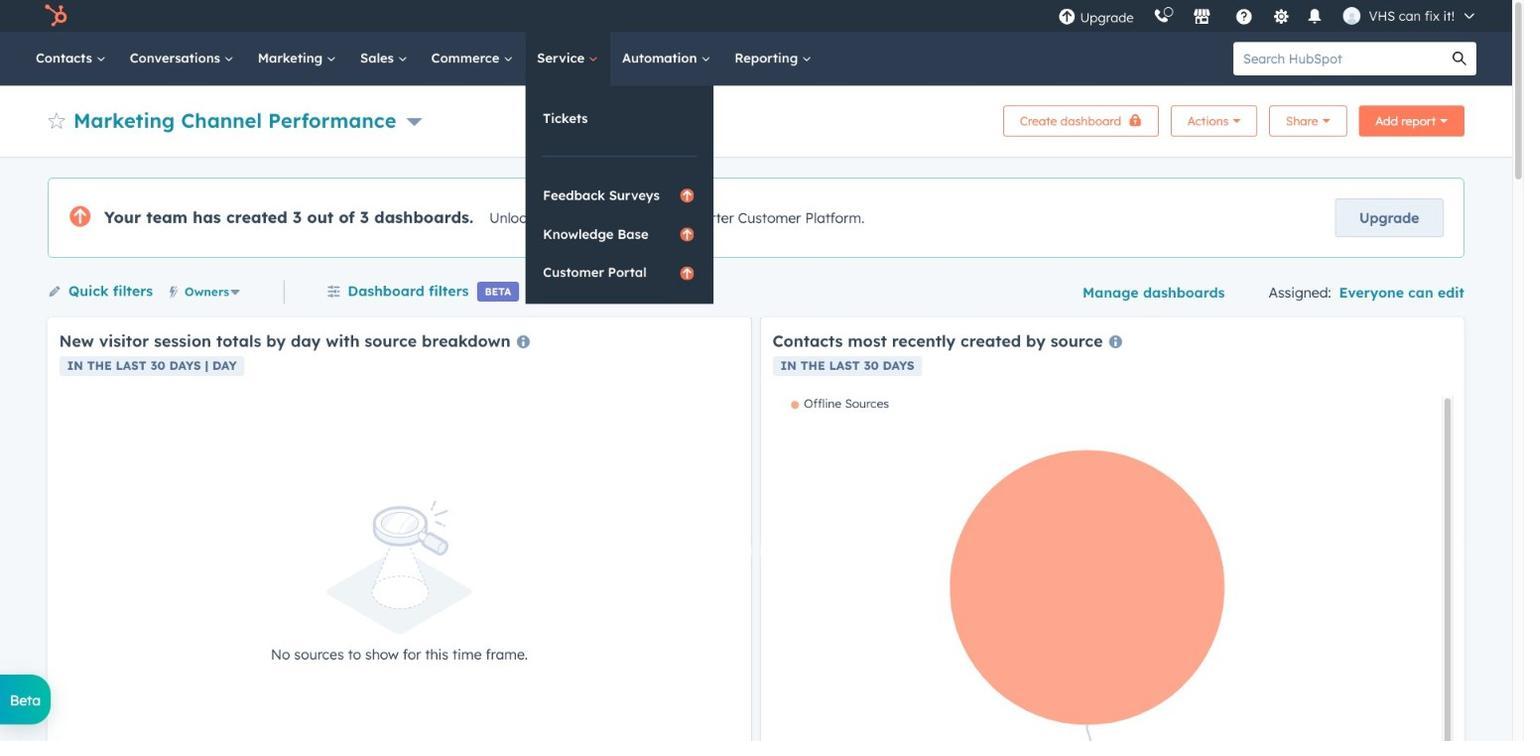 Task type: describe. For each thing, give the bounding box(es) containing it.
jacob simon image
[[1343, 7, 1361, 25]]

contacts most recently created by source element
[[761, 318, 1465, 741]]

Search HubSpot search field
[[1234, 42, 1443, 75]]

service menu
[[525, 85, 714, 304]]



Task type: vqa. For each thing, say whether or not it's contained in the screenshot.
the topmost in
no



Task type: locate. For each thing, give the bounding box(es) containing it.
marketplaces image
[[1193, 9, 1211, 27]]

menu
[[1049, 0, 1489, 32]]

interactive chart image
[[773, 396, 1441, 741]]

banner
[[48, 99, 1465, 137]]

new visitor session totals by day with source breakdown element
[[48, 318, 751, 741]]



